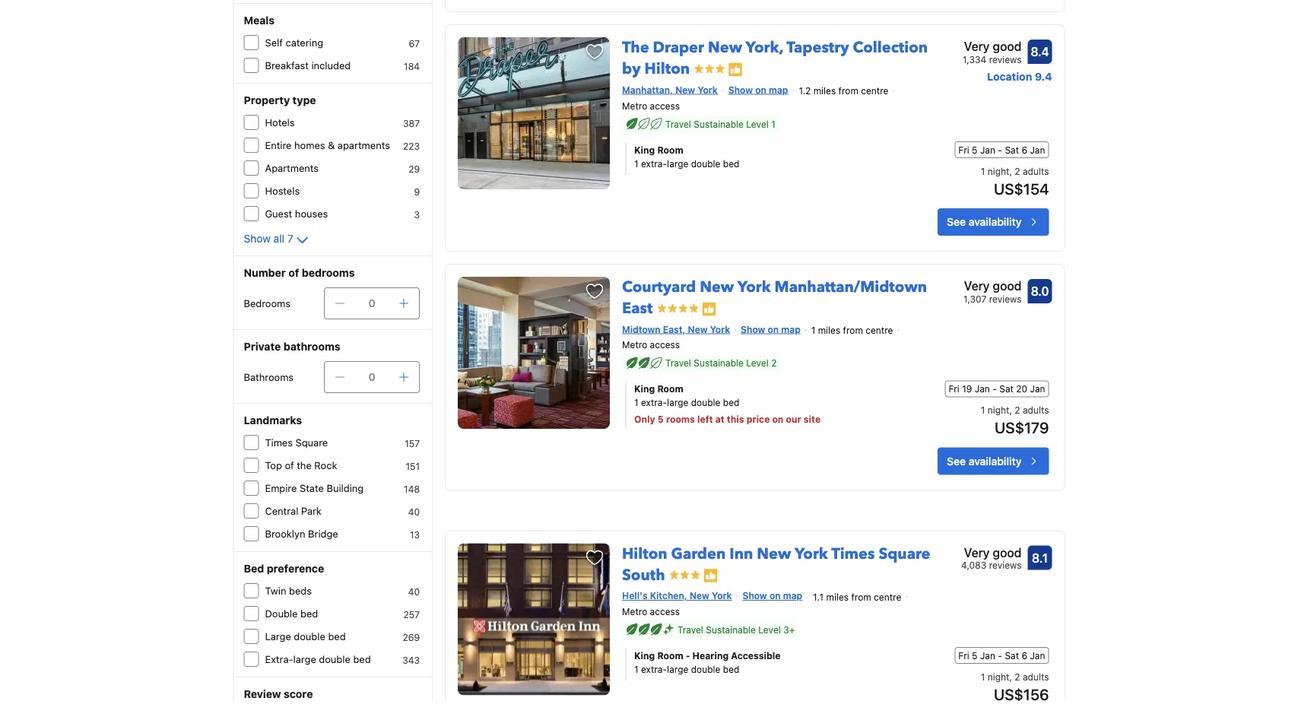 Task type: vqa. For each thing, say whether or not it's contained in the screenshot.


Task type: describe. For each thing, give the bounding box(es) containing it.
the draper new york, tapestry collection by hilton link
[[622, 31, 928, 80]]

1 inside king room 1 extra-large double bed only 5 rooms left at this price on our site
[[635, 398, 639, 408]]

bed preference
[[244, 563, 324, 575]]

landmarks
[[244, 414, 302, 427]]

york up travel sustainable level 3+
[[712, 591, 732, 601]]

bed inside "king room 1 extra-large double bed"
[[723, 158, 740, 169]]

manhattan,
[[622, 85, 673, 95]]

sustainable for york
[[694, 358, 744, 369]]

accessible
[[731, 651, 781, 661]]

large double bed
[[265, 631, 346, 643]]

self
[[265, 37, 283, 48]]

homes
[[295, 140, 325, 151]]

fri 5 jan - sat 6 jan for the draper new york, tapestry collection by hilton
[[959, 144, 1046, 155]]

collection
[[853, 37, 928, 58]]

meals
[[244, 14, 275, 27]]

1.2 miles from centre metro access
[[622, 86, 889, 111]]

double inside "king room 1 extra-large double bed"
[[691, 158, 721, 169]]

manhattan, new york
[[622, 85, 718, 95]]

apartments
[[338, 140, 390, 151]]

preference
[[267, 563, 324, 575]]

brooklyn
[[265, 528, 306, 540]]

level for manhattan/midtown
[[747, 358, 769, 369]]

metro for the draper new york, tapestry collection by hilton
[[622, 100, 648, 111]]

387
[[403, 118, 420, 129]]

us$179
[[995, 419, 1050, 437]]

see for the draper new york, tapestry collection by hilton
[[947, 216, 966, 228]]

- for courtyard new york manhattan/midtown east
[[993, 384, 997, 394]]

&
[[328, 140, 335, 151]]

8.1
[[1032, 551, 1049, 565]]

5 inside king room 1 extra-large double bed only 5 rooms left at this price on our site
[[658, 414, 664, 425]]

garden
[[672, 544, 726, 565]]

king room 1 extra-large double bed only 5 rooms left at this price on our site
[[635, 384, 821, 425]]

type
[[293, 94, 316, 107]]

on for new
[[770, 591, 781, 601]]

property type
[[244, 94, 316, 107]]

184
[[404, 61, 420, 72]]

apartments
[[265, 162, 319, 174]]

double inside 'king room - hearing accessible 1 extra-large double bed'
[[691, 664, 721, 675]]

extra-
[[265, 654, 293, 665]]

level for new
[[759, 625, 781, 635]]

location 9.4
[[988, 70, 1053, 83]]

from for hilton garden inn new york times square south
[[852, 592, 872, 602]]

score
[[284, 688, 313, 701]]

1.2
[[799, 86, 811, 96]]

courtyard new york manhattan/midtown east
[[622, 277, 928, 319]]

catering
[[286, 37, 323, 48]]

number of bedrooms
[[244, 267, 355, 279]]

beds
[[289, 586, 312, 597]]

room for courtyard new york manhattan/midtown east
[[658, 384, 684, 394]]

metro for courtyard new york manhattan/midtown east
[[622, 340, 648, 350]]

bridge
[[308, 528, 338, 540]]

scored 8.4 element
[[1028, 40, 1053, 64]]

343
[[403, 655, 420, 666]]

travel for new
[[666, 358, 692, 369]]

king room - hearing accessible link
[[635, 649, 892, 663]]

building
[[327, 483, 364, 494]]

bedrooms
[[244, 298, 291, 309]]

3 adults from the top
[[1023, 672, 1050, 683]]

travel sustainable level 3+
[[678, 625, 795, 635]]

night for the draper new york, tapestry collection by hilton
[[988, 166, 1010, 176]]

location
[[988, 70, 1033, 83]]

the draper new york, tapestry collection by hilton image
[[458, 37, 610, 190]]

151
[[406, 461, 420, 472]]

availability for courtyard new york manhattan/midtown east
[[969, 455, 1022, 468]]

0 for private bathrooms
[[369, 371, 376, 383]]

bedrooms
[[302, 267, 355, 279]]

king for the draper new york, tapestry collection by hilton
[[635, 144, 655, 155]]

midtown east, new york
[[622, 324, 731, 335]]

hostels
[[265, 185, 300, 197]]

157
[[405, 438, 420, 449]]

, for the draper new york, tapestry collection by hilton
[[1010, 166, 1013, 176]]

5 for hilton garden inn new york times square south
[[973, 651, 978, 661]]

large inside king room 1 extra-large double bed only 5 rooms left at this price on our site
[[667, 398, 689, 408]]

of for top
[[285, 460, 294, 471]]

rock
[[315, 460, 337, 471]]

empire
[[265, 483, 297, 494]]

new inside "courtyard new york manhattan/midtown east"
[[700, 277, 735, 298]]

2 for 1 night , 2 adults us$179
[[1015, 405, 1021, 416]]

1 inside 1 night , 2 adults us$179
[[981, 405, 986, 416]]

entire
[[265, 140, 292, 151]]

large inside 'king room - hearing accessible 1 extra-large double bed'
[[667, 664, 689, 675]]

bed up large double bed
[[301, 608, 318, 620]]

king for courtyard new york manhattan/midtown east
[[635, 384, 655, 394]]

new right manhattan,
[[676, 85, 696, 95]]

see availability for the draper new york, tapestry collection by hilton
[[947, 216, 1022, 228]]

3 , from the top
[[1010, 672, 1013, 683]]

breakfast included
[[265, 60, 351, 71]]

centre for the draper new york, tapestry collection by hilton
[[862, 86, 889, 96]]

very for hilton garden inn new york times square south
[[965, 546, 990, 560]]

hell's
[[622, 591, 648, 601]]

show all 7 button
[[244, 231, 312, 250]]

40 for twin beds
[[408, 587, 420, 597]]

- for hilton garden inn new york times square south
[[999, 651, 1003, 661]]

good for courtyard new york manhattan/midtown east
[[993, 279, 1022, 293]]

double down large double bed
[[319, 654, 351, 665]]

bed inside king room 1 extra-large double bed only 5 rooms left at this price on our site
[[723, 398, 740, 408]]

king room - hearing accessible 1 extra-large double bed
[[635, 651, 781, 675]]

rooms
[[666, 414, 695, 425]]

scored 8.0 element
[[1028, 279, 1053, 303]]

number
[[244, 267, 286, 279]]

269
[[403, 632, 420, 643]]

very good 1,307 reviews
[[964, 279, 1022, 304]]

south
[[622, 565, 665, 586]]

new inside the draper new york, tapestry collection by hilton
[[708, 37, 743, 58]]

148
[[404, 484, 420, 495]]

room for the draper new york, tapestry collection by hilton
[[658, 144, 684, 155]]

large down large double bed
[[293, 654, 316, 665]]

york inside hilton garden inn new york times square south
[[795, 544, 828, 565]]

40 for central park
[[408, 507, 420, 517]]

show on map for manhattan/midtown
[[741, 324, 801, 335]]

miles for manhattan/midtown
[[818, 325, 841, 336]]

bathrooms
[[244, 372, 294, 383]]

map for york,
[[769, 85, 789, 95]]

level for york,
[[747, 119, 769, 129]]

9.4
[[1035, 70, 1053, 83]]

29
[[409, 164, 420, 174]]

fri 19 jan - sat 20 jan
[[949, 384, 1046, 394]]

travel sustainable level 1
[[666, 119, 776, 129]]

very good element for hilton garden inn new york times square south
[[962, 544, 1022, 562]]

bed
[[244, 563, 264, 575]]

of for number
[[289, 267, 299, 279]]

extra-large double bed
[[265, 654, 371, 665]]

this
[[727, 414, 745, 425]]

miles for york,
[[814, 86, 836, 96]]

our
[[786, 414, 802, 425]]

6 for hilton garden inn new york times square south
[[1022, 651, 1028, 661]]

courtyard
[[622, 277, 696, 298]]

extra- for the draper new york, tapestry collection by hilton
[[641, 158, 667, 169]]

site
[[804, 414, 821, 425]]

night for courtyard new york manhattan/midtown east
[[988, 405, 1010, 416]]

east,
[[663, 324, 686, 335]]

4,083
[[962, 560, 987, 571]]

top
[[265, 460, 282, 471]]

2 for 1 night , 2 adults
[[1015, 672, 1021, 683]]

by
[[622, 59, 641, 80]]

large
[[265, 631, 291, 643]]

availability for the draper new york, tapestry collection by hilton
[[969, 216, 1022, 228]]

0 vertical spatial square
[[296, 437, 328, 449]]

access for the draper new york, tapestry collection by hilton
[[650, 100, 680, 111]]

included
[[312, 60, 351, 71]]

new right kitchen,
[[690, 591, 710, 601]]

1 night , 2 adults us$179
[[981, 405, 1050, 437]]

new right east, in the right top of the page
[[688, 324, 708, 335]]

2 for 1 night , 2 adults us$154
[[1015, 166, 1021, 176]]

houses
[[295, 208, 328, 220]]

sat for courtyard new york manhattan/midtown east
[[1000, 384, 1014, 394]]

double up extra-large double bed
[[294, 631, 326, 643]]

travel sustainable level 2
[[666, 358, 777, 369]]

6 for the draper new york, tapestry collection by hilton
[[1022, 144, 1028, 155]]

travel for garden
[[678, 625, 704, 635]]

adults for the draper new york, tapestry collection by hilton
[[1023, 166, 1050, 176]]

hell's kitchen, new york
[[622, 591, 732, 601]]



Task type: locate. For each thing, give the bounding box(es) containing it.
2 king room link from the top
[[635, 382, 892, 396]]

2 good from the top
[[993, 279, 1022, 293]]

0 vertical spatial sustainable
[[694, 119, 744, 129]]

this property is part of our preferred partner programme. it is committed to providing commendable service and good value. it will pay us a higher commission if you make a booking. image
[[728, 62, 744, 77], [728, 62, 744, 77], [702, 302, 717, 317], [702, 302, 717, 317]]

sat left 20
[[1000, 384, 1014, 394]]

very inside very good 4,083 reviews
[[965, 546, 990, 560]]

2 6 from the top
[[1022, 651, 1028, 661]]

2 vertical spatial night
[[988, 672, 1010, 683]]

2 access from the top
[[650, 340, 680, 350]]

1 vertical spatial availability
[[969, 455, 1022, 468]]

1 very from the top
[[965, 39, 990, 54]]

sustainable down 1.2 miles from centre metro access
[[694, 119, 744, 129]]

3 extra- from the top
[[641, 664, 667, 675]]

at
[[716, 414, 725, 425]]

good inside the very good 1,307 reviews
[[993, 279, 1022, 293]]

2 vertical spatial very good element
[[962, 544, 1022, 562]]

- left 20
[[993, 384, 997, 394]]

large
[[667, 158, 689, 169], [667, 398, 689, 408], [293, 654, 316, 665], [667, 664, 689, 675]]

3
[[414, 209, 420, 220]]

2 adults from the top
[[1023, 405, 1050, 416]]

miles inside 1 miles from centre metro access
[[818, 325, 841, 336]]

2 room from the top
[[658, 384, 684, 394]]

double up left
[[691, 398, 721, 408]]

availability
[[969, 216, 1022, 228], [969, 455, 1022, 468]]

left
[[698, 414, 713, 425]]

on
[[756, 85, 767, 95], [768, 324, 779, 335], [773, 414, 784, 425], [770, 591, 781, 601]]

central park
[[265, 506, 322, 517]]

- for the draper new york, tapestry collection by hilton
[[999, 144, 1003, 155]]

2 vertical spatial extra-
[[641, 664, 667, 675]]

0 vertical spatial king
[[635, 144, 655, 155]]

1 vertical spatial square
[[879, 544, 931, 565]]

access for hilton garden inn new york times square south
[[650, 607, 680, 617]]

3 night from the top
[[988, 672, 1010, 683]]

2 king from the top
[[635, 384, 655, 394]]

centre for courtyard new york manhattan/midtown east
[[866, 325, 894, 336]]

1 vertical spatial sustainable
[[694, 358, 744, 369]]

extra- down manhattan,
[[641, 158, 667, 169]]

2 very from the top
[[965, 279, 990, 293]]

1 vertical spatial room
[[658, 384, 684, 394]]

0 for number of bedrooms
[[369, 297, 376, 310]]

room down travel sustainable level 1
[[658, 144, 684, 155]]

access
[[650, 100, 680, 111], [650, 340, 680, 350], [650, 607, 680, 617]]

large up rooms
[[667, 398, 689, 408]]

1 0 from the top
[[369, 297, 376, 310]]

1 night from the top
[[988, 166, 1010, 176]]

1 vertical spatial see
[[947, 455, 966, 468]]

2 vertical spatial travel
[[678, 625, 704, 635]]

good up location
[[993, 39, 1022, 54]]

king room 1 extra-large double bed
[[635, 144, 740, 169]]

centre inside 1.1 miles from centre metro access
[[874, 592, 902, 602]]

centre for hilton garden inn new york times square south
[[874, 592, 902, 602]]

2 vertical spatial 5
[[973, 651, 978, 661]]

2 vertical spatial from
[[852, 592, 872, 602]]

2 night from the top
[[988, 405, 1010, 416]]

adults inside 1 night , 2 adults us$179
[[1023, 405, 1050, 416]]

1 fri 5 jan - sat 6 jan from the top
[[959, 144, 1046, 155]]

double
[[265, 608, 298, 620]]

price
[[747, 414, 770, 425]]

night inside 1 night , 2 adults us$154
[[988, 166, 1010, 176]]

1 vertical spatial ,
[[1010, 405, 1013, 416]]

1 vertical spatial adults
[[1023, 405, 1050, 416]]

0 vertical spatial times
[[265, 437, 293, 449]]

0 horizontal spatial square
[[296, 437, 328, 449]]

metro
[[622, 100, 648, 111], [622, 340, 648, 350], [622, 607, 648, 617]]

0 vertical spatial fri
[[959, 144, 970, 155]]

reviews right 1,307 at the right top of page
[[990, 294, 1022, 304]]

0 horizontal spatial times
[[265, 437, 293, 449]]

self catering
[[265, 37, 323, 48]]

brooklyn bridge
[[265, 528, 338, 540]]

0 vertical spatial access
[[650, 100, 680, 111]]

king room link for manhattan/midtown
[[635, 382, 892, 396]]

metro for hilton garden inn new york times square south
[[622, 607, 648, 617]]

very
[[965, 39, 990, 54], [965, 279, 990, 293], [965, 546, 990, 560]]

reviews up location
[[990, 54, 1022, 65]]

king room link down travel sustainable level 1
[[635, 143, 892, 157]]

1 vertical spatial very good element
[[964, 277, 1022, 295]]

on for manhattan/midtown
[[768, 324, 779, 335]]

show all 7
[[244, 232, 293, 245]]

double down travel sustainable level 1
[[691, 158, 721, 169]]

sustainable up king room 1 extra-large double bed only 5 rooms left at this price on our site
[[694, 358, 744, 369]]

1 vertical spatial metro
[[622, 340, 648, 350]]

1 vertical spatial from
[[844, 325, 864, 336]]

0 vertical spatial room
[[658, 144, 684, 155]]

0 vertical spatial hilton
[[645, 59, 690, 80]]

reviews right 4,083
[[990, 560, 1022, 571]]

fri for the draper new york, tapestry collection by hilton
[[959, 144, 970, 155]]

2 vertical spatial miles
[[827, 592, 849, 602]]

of right number
[[289, 267, 299, 279]]

2 vertical spatial fri
[[959, 651, 970, 661]]

review
[[244, 688, 281, 701]]

2 vertical spatial ,
[[1010, 672, 1013, 683]]

times inside hilton garden inn new york times square south
[[832, 544, 875, 565]]

show left all
[[244, 232, 271, 245]]

223
[[403, 141, 420, 151]]

1 vertical spatial map
[[782, 324, 801, 335]]

show on map
[[729, 85, 789, 95], [741, 324, 801, 335], [743, 591, 803, 601]]

fri 5 jan - sat 6 jan up 1 night , 2 adults
[[959, 651, 1046, 661]]

king inside 'king room - hearing accessible 1 extra-large double bed'
[[635, 651, 655, 661]]

miles inside 1.2 miles from centre metro access
[[814, 86, 836, 96]]

review score
[[244, 688, 313, 701]]

, inside 1 night , 2 adults us$179
[[1010, 405, 1013, 416]]

1 vertical spatial king room link
[[635, 382, 892, 396]]

inn
[[730, 544, 754, 565]]

1 vertical spatial see availability link
[[938, 448, 1050, 475]]

centre inside 1 miles from centre metro access
[[866, 325, 894, 336]]

show up travel sustainable level 1
[[729, 85, 753, 95]]

property
[[244, 94, 290, 107]]

2 availability from the top
[[969, 455, 1022, 468]]

york up 1.1
[[795, 544, 828, 565]]

2 vertical spatial centre
[[874, 592, 902, 602]]

2 see availability link from the top
[[938, 448, 1050, 475]]

extra- down kitchen,
[[641, 664, 667, 675]]

0 vertical spatial 0
[[369, 297, 376, 310]]

hilton garden inn new york times square south image
[[458, 544, 610, 696]]

3 king from the top
[[635, 651, 655, 661]]

0 vertical spatial reviews
[[990, 54, 1022, 65]]

0 vertical spatial miles
[[814, 86, 836, 96]]

2 vertical spatial good
[[993, 546, 1022, 560]]

very good 1,334 reviews
[[963, 39, 1022, 65]]

double down hearing
[[691, 664, 721, 675]]

1 good from the top
[[993, 39, 1022, 54]]

fri 5 jan - sat 6 jan
[[959, 144, 1046, 155], [959, 651, 1046, 661]]

good inside very good 4,083 reviews
[[993, 546, 1022, 560]]

metro down manhattan,
[[622, 100, 648, 111]]

2 vertical spatial sustainable
[[706, 625, 756, 635]]

2 see availability from the top
[[947, 455, 1022, 468]]

reviews for courtyard new york manhattan/midtown east
[[990, 294, 1022, 304]]

see availability for courtyard new york manhattan/midtown east
[[947, 455, 1022, 468]]

1 vertical spatial good
[[993, 279, 1022, 293]]

good left 8.1
[[993, 546, 1022, 560]]

miles inside 1.1 miles from centre metro access
[[827, 592, 849, 602]]

new inside hilton garden inn new york times square south
[[757, 544, 792, 565]]

from right 1.1
[[852, 592, 872, 602]]

show on map for new
[[743, 591, 803, 601]]

show on map down "courtyard new york manhattan/midtown east"
[[741, 324, 801, 335]]

king room link
[[635, 143, 892, 157], [635, 382, 892, 396]]

from for courtyard new york manhattan/midtown east
[[844, 325, 864, 336]]

night inside 1 night , 2 adults us$179
[[988, 405, 1010, 416]]

access inside 1.1 miles from centre metro access
[[650, 607, 680, 617]]

show for tapestry
[[729, 85, 753, 95]]

hotels
[[265, 117, 295, 128]]

centre right 1.1
[[874, 592, 902, 602]]

room up rooms
[[658, 384, 684, 394]]

central
[[265, 506, 299, 517]]

good
[[993, 39, 1022, 54], [993, 279, 1022, 293], [993, 546, 1022, 560]]

centre down collection
[[862, 86, 889, 96]]

york up 1 miles from centre metro access
[[738, 277, 771, 298]]

access down east, in the right top of the page
[[650, 340, 680, 350]]

centre inside 1.2 miles from centre metro access
[[862, 86, 889, 96]]

access down kitchen,
[[650, 607, 680, 617]]

reviews
[[990, 54, 1022, 65], [990, 294, 1022, 304], [990, 560, 1022, 571]]

hilton inside the draper new york, tapestry collection by hilton
[[645, 59, 690, 80]]

1 metro from the top
[[622, 100, 648, 111]]

1 vertical spatial fri
[[949, 384, 960, 394]]

see availability link for the draper new york, tapestry collection by hilton
[[938, 208, 1050, 236]]

york up travel sustainable level 2
[[710, 324, 731, 335]]

extra- inside 'king room - hearing accessible 1 extra-large double bed'
[[641, 664, 667, 675]]

adults
[[1023, 166, 1050, 176], [1023, 405, 1050, 416], [1023, 672, 1050, 683]]

very up 1,334
[[965, 39, 990, 54]]

metro inside 1 miles from centre metro access
[[622, 340, 648, 350]]

1 access from the top
[[650, 100, 680, 111]]

room for hilton garden inn new york times square south
[[658, 651, 684, 661]]

the draper new york, tapestry collection by hilton
[[622, 37, 928, 80]]

king
[[635, 144, 655, 155], [635, 384, 655, 394], [635, 651, 655, 661]]

2 vertical spatial adults
[[1023, 672, 1050, 683]]

3 room from the top
[[658, 651, 684, 661]]

0 vertical spatial see
[[947, 216, 966, 228]]

1 vertical spatial times
[[832, 544, 875, 565]]

level down 1.2 miles from centre metro access
[[747, 119, 769, 129]]

fri
[[959, 144, 970, 155], [949, 384, 960, 394], [959, 651, 970, 661]]

access inside 1 miles from centre metro access
[[650, 340, 680, 350]]

2 0 from the top
[[369, 371, 376, 383]]

1 vertical spatial see availability
[[947, 455, 1022, 468]]

, for courtyard new york manhattan/midtown east
[[1010, 405, 1013, 416]]

show inside show all 7 dropdown button
[[244, 232, 271, 245]]

1 see from the top
[[947, 216, 966, 228]]

1 vertical spatial very
[[965, 279, 990, 293]]

0 vertical spatial see availability
[[947, 216, 1022, 228]]

sat up 1 night , 2 adults
[[1005, 651, 1020, 661]]

show for york
[[743, 591, 768, 601]]

2 40 from the top
[[408, 587, 420, 597]]

bed up this
[[723, 398, 740, 408]]

draper
[[653, 37, 705, 58]]

fri for hilton garden inn new york times square south
[[959, 651, 970, 661]]

good inside the very good 1,334 reviews
[[993, 39, 1022, 54]]

miles right 1.1
[[827, 592, 849, 602]]

twin beds
[[265, 586, 312, 597]]

see availability down us$154
[[947, 216, 1022, 228]]

good for hilton garden inn new york times square south
[[993, 546, 1022, 560]]

see availability down us$179
[[947, 455, 1022, 468]]

double inside king room 1 extra-large double bed only 5 rooms left at this price on our site
[[691, 398, 721, 408]]

access inside 1.2 miles from centre metro access
[[650, 100, 680, 111]]

new right inn
[[757, 544, 792, 565]]

1 availability from the top
[[969, 216, 1022, 228]]

reviews inside the very good 1,334 reviews
[[990, 54, 1022, 65]]

extra- up only
[[641, 398, 667, 408]]

2 vertical spatial reviews
[[990, 560, 1022, 571]]

very up 4,083
[[965, 546, 990, 560]]

see for courtyard new york manhattan/midtown east
[[947, 455, 966, 468]]

room inside king room 1 extra-large double bed only 5 rooms left at this price on our site
[[658, 384, 684, 394]]

- inside 'king room - hearing accessible 1 extra-large double bed'
[[686, 651, 691, 661]]

40 up 257
[[408, 587, 420, 597]]

0 vertical spatial extra-
[[641, 158, 667, 169]]

1 6 from the top
[[1022, 144, 1028, 155]]

40 up '13'
[[408, 507, 420, 517]]

king down manhattan,
[[635, 144, 655, 155]]

room left hearing
[[658, 651, 684, 661]]

1 inside "king room 1 extra-large double bed"
[[635, 158, 639, 169]]

on for york,
[[756, 85, 767, 95]]

extra- for courtyard new york manhattan/midtown east
[[641, 398, 667, 408]]

1 vertical spatial sat
[[1000, 384, 1014, 394]]

2 , from the top
[[1010, 405, 1013, 416]]

large inside "king room 1 extra-large double bed"
[[667, 158, 689, 169]]

access down manhattan, new york at top
[[650, 100, 680, 111]]

show for east
[[741, 324, 766, 335]]

1 see availability from the top
[[947, 216, 1022, 228]]

bathrooms
[[284, 341, 341, 353]]

from down manhattan/midtown at right
[[844, 325, 864, 336]]

1 vertical spatial 0
[[369, 371, 376, 383]]

1 vertical spatial of
[[285, 460, 294, 471]]

2 fri 5 jan - sat 6 jan from the top
[[959, 651, 1046, 661]]

1.1 miles from centre metro access
[[622, 592, 902, 617]]

extra-
[[641, 158, 667, 169], [641, 398, 667, 408], [641, 664, 667, 675]]

0 vertical spatial map
[[769, 85, 789, 95]]

king room link for york,
[[635, 143, 892, 157]]

bed up extra-large double bed
[[328, 631, 346, 643]]

1 vertical spatial travel
[[666, 358, 692, 369]]

fri 5 jan - sat 6 jan up 1 night , 2 adults us$154
[[959, 144, 1046, 155]]

1 vertical spatial king
[[635, 384, 655, 394]]

from inside 1 miles from centre metro access
[[844, 325, 864, 336]]

york inside "courtyard new york manhattan/midtown east"
[[738, 277, 771, 298]]

miles
[[814, 86, 836, 96], [818, 325, 841, 336], [827, 592, 849, 602]]

show on map down the draper new york, tapestry collection by hilton
[[729, 85, 789, 95]]

courtyard new york manhattan/midtown east image
[[458, 277, 610, 429]]

very for courtyard new york manhattan/midtown east
[[965, 279, 990, 293]]

from inside 1.1 miles from centre metro access
[[852, 592, 872, 602]]

adults for courtyard new york manhattan/midtown east
[[1023, 405, 1050, 416]]

empire state building
[[265, 483, 364, 494]]

1 vertical spatial extra-
[[641, 398, 667, 408]]

2 inside 1 night , 2 adults us$179
[[1015, 405, 1021, 416]]

reviews for hilton garden inn new york times square south
[[990, 560, 1022, 571]]

1 night , 2 adults us$154
[[981, 166, 1050, 197]]

2 metro from the top
[[622, 340, 648, 350]]

6 up 1 night , 2 adults
[[1022, 651, 1028, 661]]

0 vertical spatial see availability link
[[938, 208, 1050, 236]]

map for manhattan/midtown
[[782, 324, 801, 335]]

1 vertical spatial 40
[[408, 587, 420, 597]]

0 vertical spatial availability
[[969, 216, 1022, 228]]

level down 1 miles from centre metro access
[[747, 358, 769, 369]]

0 vertical spatial travel
[[666, 119, 692, 129]]

twin
[[265, 586, 286, 597]]

access for courtyard new york manhattan/midtown east
[[650, 340, 680, 350]]

on down "courtyard new york manhattan/midtown east"
[[768, 324, 779, 335]]

metro down midtown
[[622, 340, 648, 350]]

adults inside 1 night , 2 adults us$154
[[1023, 166, 1050, 176]]

2 vertical spatial level
[[759, 625, 781, 635]]

this property is part of our preferred partner programme. it is committed to providing commendable service and good value. it will pay us a higher commission if you make a booking. image
[[704, 568, 719, 584], [704, 568, 719, 584]]

- up 1 night , 2 adults us$154
[[999, 144, 1003, 155]]

miles down manhattan/midtown at right
[[818, 325, 841, 336]]

king for hilton garden inn new york times square south
[[635, 651, 655, 661]]

large down travel sustainable level 3+
[[667, 664, 689, 675]]

see availability link down us$179
[[938, 448, 1050, 475]]

3 access from the top
[[650, 607, 680, 617]]

1 see availability link from the top
[[938, 208, 1050, 236]]

see availability link for courtyard new york manhattan/midtown east
[[938, 448, 1050, 475]]

1 vertical spatial 5
[[658, 414, 664, 425]]

very good element left 8.0
[[964, 277, 1022, 295]]

1 reviews from the top
[[990, 54, 1022, 65]]

kitchen,
[[650, 591, 688, 601]]

sustainable for new
[[694, 119, 744, 129]]

0 vertical spatial king room link
[[635, 143, 892, 157]]

large down travel sustainable level 1
[[667, 158, 689, 169]]

0 vertical spatial 5
[[973, 144, 978, 155]]

room inside 'king room - hearing accessible 1 extra-large double bed'
[[658, 651, 684, 661]]

1 extra- from the top
[[641, 158, 667, 169]]

all
[[274, 232, 285, 245]]

hilton up south
[[622, 544, 668, 565]]

sat up 1 night , 2 adults us$154
[[1005, 144, 1020, 155]]

20
[[1017, 384, 1028, 394]]

jan
[[981, 144, 996, 155], [1031, 144, 1046, 155], [975, 384, 991, 394], [1031, 384, 1046, 394], [981, 651, 996, 661], [1031, 651, 1046, 661]]

0 vertical spatial level
[[747, 119, 769, 129]]

1 vertical spatial hilton
[[622, 544, 668, 565]]

1 horizontal spatial square
[[879, 544, 931, 565]]

0 vertical spatial night
[[988, 166, 1010, 176]]

very good element
[[963, 37, 1022, 56], [964, 277, 1022, 295], [962, 544, 1022, 562]]

centre
[[862, 86, 889, 96], [866, 325, 894, 336], [874, 592, 902, 602]]

3 metro from the top
[[622, 607, 648, 617]]

of
[[289, 267, 299, 279], [285, 460, 294, 471]]

0 vertical spatial very good element
[[963, 37, 1022, 56]]

new left york,
[[708, 37, 743, 58]]

reviews inside the very good 1,307 reviews
[[990, 294, 1022, 304]]

bed inside 'king room - hearing accessible 1 extra-large double bed'
[[723, 664, 740, 675]]

see availability link down us$154
[[938, 208, 1050, 236]]

extra- inside king room 1 extra-large double bed only 5 rooms left at this price on our site
[[641, 398, 667, 408]]

0 vertical spatial metro
[[622, 100, 648, 111]]

0 vertical spatial very
[[965, 39, 990, 54]]

from inside 1.2 miles from centre metro access
[[839, 86, 859, 96]]

king inside "king room 1 extra-large double bed"
[[635, 144, 655, 155]]

- up 1 night , 2 adults
[[999, 651, 1003, 661]]

,
[[1010, 166, 1013, 176], [1010, 405, 1013, 416], [1010, 672, 1013, 683]]

0 vertical spatial 6
[[1022, 144, 1028, 155]]

very inside the very good 1,334 reviews
[[965, 39, 990, 54]]

bed left 343
[[353, 654, 371, 665]]

entire homes & apartments
[[265, 140, 390, 151]]

0 vertical spatial sat
[[1005, 144, 1020, 155]]

1 vertical spatial centre
[[866, 325, 894, 336]]

1 vertical spatial show on map
[[741, 324, 801, 335]]

2 vertical spatial metro
[[622, 607, 648, 617]]

tapestry
[[787, 37, 850, 58]]

private
[[244, 341, 281, 353]]

extra- inside "king room 1 extra-large double bed"
[[641, 158, 667, 169]]

double
[[691, 158, 721, 169], [691, 398, 721, 408], [294, 631, 326, 643], [319, 654, 351, 665], [691, 664, 721, 675]]

travel up hearing
[[678, 625, 704, 635]]

67
[[409, 38, 420, 49]]

2 vertical spatial sat
[[1005, 651, 1020, 661]]

2 see from the top
[[947, 455, 966, 468]]

2 extra- from the top
[[641, 398, 667, 408]]

0 vertical spatial ,
[[1010, 166, 1013, 176]]

park
[[301, 506, 322, 517]]

0 vertical spatial show on map
[[729, 85, 789, 95]]

0 vertical spatial good
[[993, 39, 1022, 54]]

square up "the" on the bottom
[[296, 437, 328, 449]]

manhattan/midtown
[[775, 277, 928, 298]]

show on map down hilton garden inn new york times square south at the bottom of the page
[[743, 591, 803, 601]]

2 vertical spatial king
[[635, 651, 655, 661]]

2 vertical spatial show on map
[[743, 591, 803, 601]]

reviews inside very good 4,083 reviews
[[990, 560, 1022, 571]]

0 vertical spatial centre
[[862, 86, 889, 96]]

1 horizontal spatial times
[[832, 544, 875, 565]]

5
[[973, 144, 978, 155], [658, 414, 664, 425], [973, 651, 978, 661]]

0 vertical spatial of
[[289, 267, 299, 279]]

2 vertical spatial very
[[965, 546, 990, 560]]

travel down midtown east, new york
[[666, 358, 692, 369]]

from right 1.2
[[839, 86, 859, 96]]

2 inside 1 night , 2 adults us$154
[[1015, 166, 1021, 176]]

from for the draper new york, tapestry collection by hilton
[[839, 86, 859, 96]]

3 good from the top
[[993, 546, 1022, 560]]

good left 8.0
[[993, 279, 1022, 293]]

fri for courtyard new york manhattan/midtown east
[[949, 384, 960, 394]]

fri 5 jan - sat 6 jan for hilton garden inn new york times square south
[[959, 651, 1046, 661]]

1 inside 1 night , 2 adults us$154
[[981, 166, 986, 176]]

sat for hilton garden inn new york times square south
[[1005, 651, 1020, 661]]

1 room from the top
[[658, 144, 684, 155]]

only
[[635, 414, 656, 425]]

night
[[988, 166, 1010, 176], [988, 405, 1010, 416], [988, 672, 1010, 683]]

york up travel sustainable level 1
[[698, 85, 718, 95]]

0 vertical spatial fri 5 jan - sat 6 jan
[[959, 144, 1046, 155]]

0 vertical spatial 40
[[408, 507, 420, 517]]

1 , from the top
[[1010, 166, 1013, 176]]

1 king from the top
[[635, 144, 655, 155]]

from
[[839, 86, 859, 96], [844, 325, 864, 336], [852, 592, 872, 602]]

show down hilton garden inn new york times square south at the bottom of the page
[[743, 591, 768, 601]]

map for new
[[784, 591, 803, 601]]

1 inside 'king room - hearing accessible 1 extra-large double bed'
[[635, 664, 639, 675]]

travel up "king room 1 extra-large double bed"
[[666, 119, 692, 129]]

sustainable for inn
[[706, 625, 756, 635]]

, inside 1 night , 2 adults us$154
[[1010, 166, 1013, 176]]

1 vertical spatial access
[[650, 340, 680, 350]]

very good element left 8.1
[[962, 544, 1022, 562]]

1 king room link from the top
[[635, 143, 892, 157]]

on inside king room 1 extra-large double bed only 5 rooms left at this price on our site
[[773, 414, 784, 425]]

1 vertical spatial miles
[[818, 325, 841, 336]]

state
[[300, 483, 324, 494]]

very good element for courtyard new york manhattan/midtown east
[[964, 277, 1022, 295]]

1 vertical spatial reviews
[[990, 294, 1022, 304]]

0 vertical spatial adults
[[1023, 166, 1050, 176]]

bed down travel sustainable level 1
[[723, 158, 740, 169]]

5 for the draper new york, tapestry collection by hilton
[[973, 144, 978, 155]]

map left 1.2
[[769, 85, 789, 95]]

3+
[[784, 625, 795, 635]]

see
[[947, 216, 966, 228], [947, 455, 966, 468]]

availability down us$179
[[969, 455, 1022, 468]]

on down hilton garden inn new york times square south at the bottom of the page
[[770, 591, 781, 601]]

show
[[729, 85, 753, 95], [244, 232, 271, 245], [741, 324, 766, 335], [743, 591, 768, 601]]

metro inside 1.2 miles from centre metro access
[[622, 100, 648, 111]]

metro down hell's
[[622, 607, 648, 617]]

1 40 from the top
[[408, 507, 420, 517]]

1 adults from the top
[[1023, 166, 1050, 176]]

2 vertical spatial access
[[650, 607, 680, 617]]

see availability link
[[938, 208, 1050, 236], [938, 448, 1050, 475]]

travel for draper
[[666, 119, 692, 129]]

king up only
[[635, 384, 655, 394]]

1
[[772, 119, 776, 129], [635, 158, 639, 169], [981, 166, 986, 176], [812, 325, 816, 336], [635, 398, 639, 408], [981, 405, 986, 416], [635, 664, 639, 675], [981, 672, 986, 683]]

king down hell's
[[635, 651, 655, 661]]

2 reviews from the top
[[990, 294, 1022, 304]]

2 for travel sustainable level 2
[[772, 358, 777, 369]]

availability down us$154
[[969, 216, 1022, 228]]

sat for the draper new york, tapestry collection by hilton
[[1005, 144, 1020, 155]]

scored 8.1 element
[[1028, 546, 1053, 570]]

map down "courtyard new york manhattan/midtown east"
[[782, 324, 801, 335]]

1 vertical spatial night
[[988, 405, 1010, 416]]

sustainable up hearing
[[706, 625, 756, 635]]

hilton inside hilton garden inn new york times square south
[[622, 544, 668, 565]]

times square
[[265, 437, 328, 449]]

1 vertical spatial 6
[[1022, 651, 1028, 661]]

very good 4,083 reviews
[[962, 546, 1022, 571]]

very up 1,307 at the right top of page
[[965, 279, 990, 293]]

0 vertical spatial from
[[839, 86, 859, 96]]

midtown
[[622, 324, 661, 335]]

guest
[[265, 208, 292, 220]]

bed down hearing
[[723, 664, 740, 675]]

king inside king room 1 extra-large double bed only 5 rooms left at this price on our site
[[635, 384, 655, 394]]

- left hearing
[[686, 651, 691, 661]]

3 reviews from the top
[[990, 560, 1022, 571]]

metro inside 1.1 miles from centre metro access
[[622, 607, 648, 617]]

1 vertical spatial fri 5 jan - sat 6 jan
[[959, 651, 1046, 661]]

sustainable
[[694, 119, 744, 129], [694, 358, 744, 369], [706, 625, 756, 635]]

york,
[[746, 37, 784, 58]]

miles for new
[[827, 592, 849, 602]]

room inside "king room 1 extra-large double bed"
[[658, 144, 684, 155]]

3 very from the top
[[965, 546, 990, 560]]

2 vertical spatial map
[[784, 591, 803, 601]]

map left 1.1
[[784, 591, 803, 601]]

top of the rock
[[265, 460, 337, 471]]

of left "the" on the bottom
[[285, 460, 294, 471]]

hearing
[[693, 651, 729, 661]]

very inside the very good 1,307 reviews
[[965, 279, 990, 293]]

square inside hilton garden inn new york times square south
[[879, 544, 931, 565]]

on down the draper new york, tapestry collection by hilton
[[756, 85, 767, 95]]

1 vertical spatial level
[[747, 358, 769, 369]]

2 vertical spatial room
[[658, 651, 684, 661]]

hilton garden inn new york times square south
[[622, 544, 931, 586]]

show on map for york,
[[729, 85, 789, 95]]

1 inside 1 miles from centre metro access
[[812, 325, 816, 336]]

257
[[404, 609, 420, 620]]



